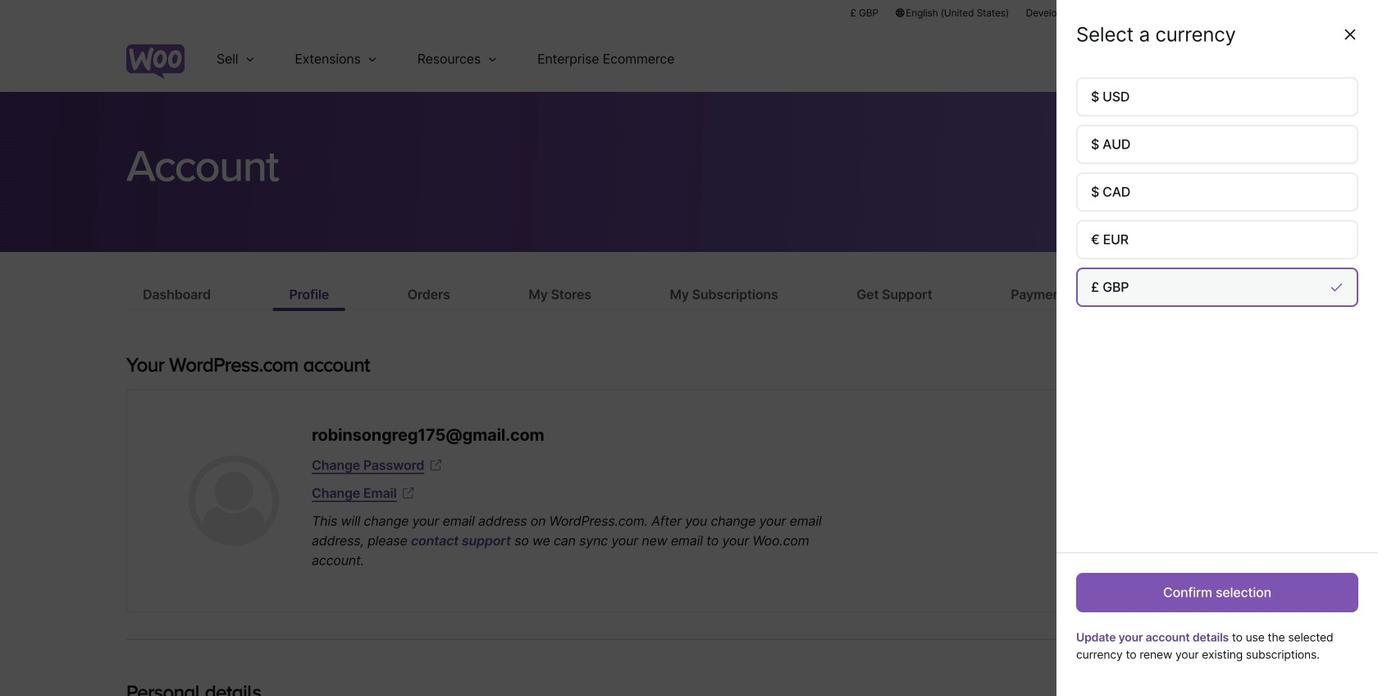 Task type: vqa. For each thing, say whether or not it's contained in the screenshot.
GRAVATAR IMAGE
yes



Task type: locate. For each thing, give the bounding box(es) containing it.
open account menu image
[[1226, 46, 1253, 72]]

service navigation menu element
[[1111, 32, 1253, 86]]

1 vertical spatial external link image
[[400, 485, 417, 502]]

0 vertical spatial external link image
[[428, 457, 444, 474]]

gravatar image image
[[189, 456, 279, 546]]

external link image
[[428, 457, 444, 474], [400, 485, 417, 502]]

search image
[[1140, 46, 1166, 72]]



Task type: describe. For each thing, give the bounding box(es) containing it.
close selector image
[[1343, 26, 1359, 43]]

1 horizontal spatial external link image
[[428, 457, 444, 474]]

0 horizontal spatial external link image
[[400, 485, 417, 502]]



